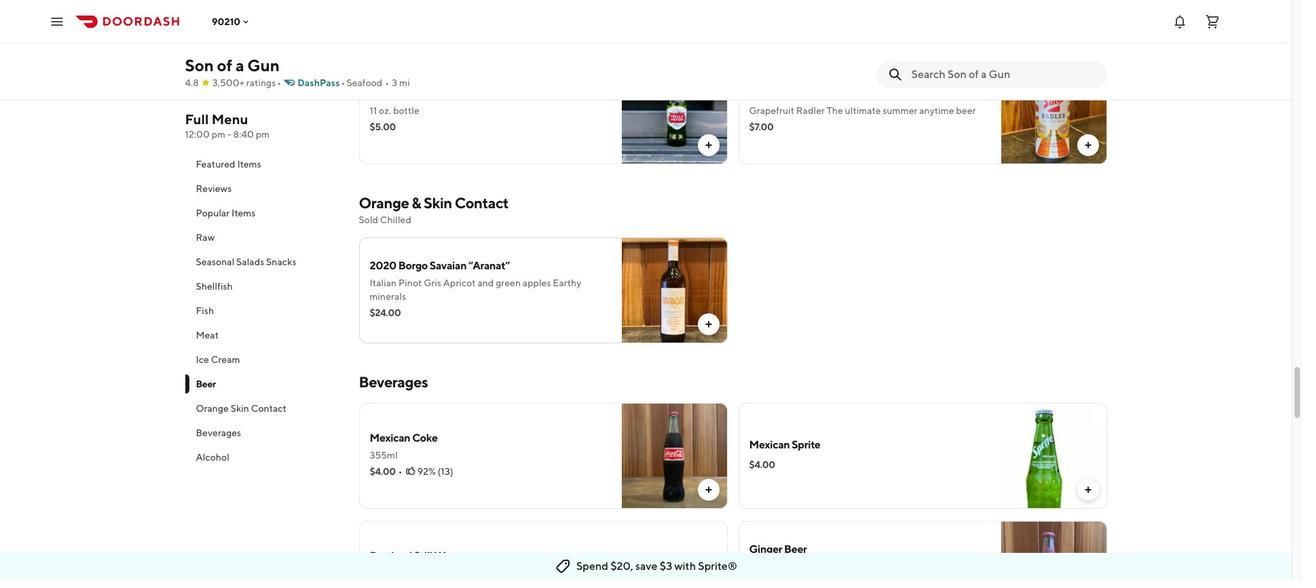 Task type: vqa. For each thing, say whether or not it's contained in the screenshot.
$14.00
no



Task type: describe. For each thing, give the bounding box(es) containing it.
mexican for mexican coke 355ml
[[370, 432, 410, 445]]

seafood
[[347, 77, 383, 88]]

"aranat"
[[469, 259, 510, 272]]

0 items, open order cart image
[[1205, 13, 1221, 30]]

salzburger radler grapefruit radler the ultimate summer anytime beer $7.00
[[749, 87, 976, 132]]

and
[[478, 278, 494, 289]]

92% (13)
[[418, 467, 453, 477]]

salads
[[236, 257, 264, 268]]

water
[[434, 550, 464, 563]]

chilled
[[380, 215, 412, 225]]

ice cream
[[196, 355, 240, 365]]

skin inside orange skin contact button
[[231, 403, 249, 414]]

open menu image
[[49, 13, 65, 30]]

menu
[[212, 111, 248, 127]]

fish
[[196, 306, 214, 316]]

salzburger radler image
[[1001, 58, 1107, 164]]

anytime
[[920, 105, 955, 116]]

grapefruit
[[749, 105, 795, 116]]

92%
[[418, 467, 436, 477]]

featured items button
[[185, 152, 343, 177]]

• for seafood
[[385, 77, 389, 88]]

raw
[[196, 232, 215, 243]]

add item to cart image for 2020 borgo savaian "aranat"
[[703, 319, 714, 330]]

minerals
[[370, 291, 406, 302]]

reviews
[[196, 183, 232, 194]]

(13)
[[438, 467, 453, 477]]

$24.00
[[370, 308, 401, 319]]

bottle
[[393, 105, 420, 116]]

orange skin contact
[[196, 403, 287, 414]]

popular
[[196, 208, 230, 219]]

mexican sprite image
[[1001, 403, 1107, 509]]

$4.00 for $4.00 •
[[370, 467, 396, 477]]

sprite®
[[698, 560, 738, 573]]

summer
[[883, 105, 918, 116]]

11
[[370, 105, 377, 116]]

gun
[[247, 56, 280, 75]]

a
[[236, 56, 244, 75]]

$3
[[660, 560, 673, 573]]

355ml
[[370, 450, 398, 461]]

featured
[[196, 159, 235, 170]]

popular items button
[[185, 201, 343, 225]]

$4.00 •
[[370, 467, 403, 477]]

4.8
[[185, 77, 199, 88]]

ultimate
[[845, 105, 881, 116]]

-
[[227, 129, 232, 140]]

full
[[185, 111, 209, 127]]

the
[[827, 105, 843, 116]]

mexican coke image
[[622, 403, 728, 509]]

3
[[392, 77, 398, 88]]

2 pm from the left
[[256, 129, 270, 140]]

bottleed still water
[[370, 550, 464, 563]]

seasonal salads snacks
[[196, 257, 297, 268]]

stella
[[370, 87, 397, 100]]

reviews button
[[185, 177, 343, 201]]

add item to cart image for mexican coke
[[703, 485, 714, 496]]

love hazy ipa image
[[622, 0, 728, 46]]

featured items
[[196, 159, 261, 170]]

2020 borgo savaian "aranat" italian  pinot gris apricot and green apples  earthy minerals $24.00
[[370, 259, 582, 319]]

stella artois image
[[622, 58, 728, 164]]

dashpass •
[[298, 77, 345, 88]]

90210 button
[[212, 16, 251, 27]]

add item to cart image for artois
[[703, 140, 714, 151]]

full menu 12:00 pm - 8:40 pm
[[185, 111, 270, 140]]

notification bell image
[[1172, 13, 1189, 30]]

son of a gun
[[185, 56, 280, 75]]

son
[[185, 56, 214, 75]]

sprite
[[792, 439, 821, 452]]

spend $20, save $3 with sprite®
[[577, 560, 738, 573]]

$4.00 for $4.00
[[749, 460, 775, 471]]

of
[[217, 56, 232, 75]]

3,500+
[[212, 77, 245, 88]]

seasonal
[[196, 257, 234, 268]]

gris
[[424, 278, 441, 289]]

earthy
[[553, 278, 582, 289]]

sold
[[359, 215, 378, 225]]

&
[[412, 194, 421, 212]]

$20,
[[611, 560, 634, 573]]

add item to cart image for radler
[[1083, 140, 1094, 151]]

ratings
[[246, 77, 276, 88]]

italian
[[370, 278, 397, 289]]

meat
[[196, 330, 219, 341]]

shellfish
[[196, 281, 233, 292]]

popular items
[[196, 208, 256, 219]]



Task type: locate. For each thing, give the bounding box(es) containing it.
mexican inside 'mexican coke 355ml'
[[370, 432, 410, 445]]

1 horizontal spatial contact
[[455, 194, 509, 212]]

mexican left sprite
[[749, 439, 790, 452]]

1 horizontal spatial skin
[[424, 194, 452, 212]]

beer right ginger
[[784, 543, 807, 556]]

3,500+ ratings •
[[212, 77, 281, 88]]

contact inside orange & skin contact sold chilled
[[455, 194, 509, 212]]

• left '3' in the left of the page
[[385, 77, 389, 88]]

beer
[[956, 105, 976, 116]]

1 horizontal spatial $4.00
[[749, 460, 775, 471]]

orange up chilled
[[359, 194, 409, 212]]

add item to cart image
[[703, 140, 714, 151], [1083, 140, 1094, 151], [1083, 485, 1094, 496]]

mexican up 355ml
[[370, 432, 410, 445]]

1 vertical spatial radler
[[797, 105, 825, 116]]

orange for &
[[359, 194, 409, 212]]

0 horizontal spatial contact
[[251, 403, 287, 414]]

1 horizontal spatial pm
[[256, 129, 270, 140]]

ginger
[[749, 543, 783, 556]]

$7.00
[[749, 122, 774, 132]]

orange for skin
[[196, 403, 229, 414]]

ice
[[196, 355, 209, 365]]

0 vertical spatial beverages
[[359, 374, 428, 391]]

beverages inside button
[[196, 428, 241, 439]]

oz.
[[379, 105, 391, 116]]

apples
[[523, 278, 551, 289]]

•
[[277, 77, 281, 88], [341, 77, 345, 88], [385, 77, 389, 88], [399, 467, 403, 477]]

boomtown bad hombre image
[[1001, 0, 1107, 46]]

1 vertical spatial skin
[[231, 403, 249, 414]]

items for popular items
[[232, 208, 256, 219]]

ginger beer
[[749, 543, 807, 556]]

mi
[[399, 77, 410, 88]]

items inside button
[[232, 208, 256, 219]]

0 vertical spatial contact
[[455, 194, 509, 212]]

orange skin contact button
[[185, 397, 343, 421]]

0 horizontal spatial skin
[[231, 403, 249, 414]]

pm
[[212, 129, 226, 140], [256, 129, 270, 140]]

ice cream button
[[185, 348, 343, 372]]

items right popular
[[232, 208, 256, 219]]

• right the ratings
[[277, 77, 281, 88]]

savaian
[[430, 259, 467, 272]]

1 vertical spatial contact
[[251, 403, 287, 414]]

1 vertical spatial beer
[[784, 543, 807, 556]]

bottleed
[[370, 550, 412, 563]]

still
[[414, 550, 432, 563]]

items
[[237, 159, 261, 170], [232, 208, 256, 219]]

0 horizontal spatial beer
[[196, 379, 216, 390]]

1 horizontal spatial beer
[[784, 543, 807, 556]]

orange inside button
[[196, 403, 229, 414]]

0 vertical spatial add item to cart image
[[703, 319, 714, 330]]

items inside button
[[237, 159, 261, 170]]

meat button
[[185, 323, 343, 348]]

shellfish button
[[185, 274, 343, 299]]

beverages up the coke
[[359, 374, 428, 391]]

orange inside orange & skin contact sold chilled
[[359, 194, 409, 212]]

2020
[[370, 259, 397, 272]]

1 add item to cart image from the top
[[703, 319, 714, 330]]

items up reviews button
[[237, 159, 261, 170]]

with
[[675, 560, 696, 573]]

2 add item to cart image from the top
[[703, 485, 714, 496]]

ginger beer image
[[1001, 522, 1107, 581]]

cream
[[211, 355, 240, 365]]

contact up "aranat"
[[455, 194, 509, 212]]

0 vertical spatial skin
[[424, 194, 452, 212]]

radler up the
[[803, 87, 835, 100]]

1 pm from the left
[[212, 129, 226, 140]]

1 vertical spatial add item to cart image
[[703, 485, 714, 496]]

skin right & at the top left of page
[[424, 194, 452, 212]]

orange up alcohol
[[196, 403, 229, 414]]

seafood • 3 mi
[[347, 77, 410, 88]]

raw button
[[185, 225, 343, 250]]

skin inside orange & skin contact sold chilled
[[424, 194, 452, 212]]

$4.00 down 355ml
[[370, 467, 396, 477]]

1 horizontal spatial mexican
[[749, 439, 790, 452]]

mexican sprite
[[749, 439, 821, 452]]

pm right 8:40
[[256, 129, 270, 140]]

0 horizontal spatial $4.00
[[370, 467, 396, 477]]

apricot
[[443, 278, 476, 289]]

seasonal salads snacks button
[[185, 250, 343, 274]]

$4.00 down mexican sprite
[[749, 460, 775, 471]]

• left the seafood at the left top of page
[[341, 77, 345, 88]]

salzburger
[[749, 87, 801, 100]]

• down 'mexican coke 355ml'
[[399, 467, 403, 477]]

90210
[[212, 16, 241, 27]]

mexican for mexican sprite
[[749, 439, 790, 452]]

1 vertical spatial items
[[232, 208, 256, 219]]

borgo
[[399, 259, 428, 272]]

1 vertical spatial orange
[[196, 403, 229, 414]]

orange & skin contact sold chilled
[[359, 194, 509, 225]]

contact
[[455, 194, 509, 212], [251, 403, 287, 414]]

beverages up alcohol
[[196, 428, 241, 439]]

• for dashpass
[[341, 77, 345, 88]]

2020 borgo savaian "aranat" image
[[622, 238, 728, 344]]

dashpass
[[298, 77, 340, 88]]

contact up the beverages button
[[251, 403, 287, 414]]

0 horizontal spatial orange
[[196, 403, 229, 414]]

1 horizontal spatial orange
[[359, 194, 409, 212]]

Item Search search field
[[912, 67, 1096, 82]]

pinot
[[399, 278, 422, 289]]

0 horizontal spatial mexican
[[370, 432, 410, 445]]

alcohol
[[196, 452, 229, 463]]

• for $4.00
[[399, 467, 403, 477]]

skin up the beverages button
[[231, 403, 249, 414]]

alcohol button
[[185, 446, 343, 470]]

green
[[496, 278, 521, 289]]

pm left -
[[212, 129, 226, 140]]

0 horizontal spatial pm
[[212, 129, 226, 140]]

artois
[[399, 87, 427, 100]]

0 horizontal spatial beverages
[[196, 428, 241, 439]]

0 vertical spatial beer
[[196, 379, 216, 390]]

beer down ice at left bottom
[[196, 379, 216, 390]]

spend
[[577, 560, 608, 573]]

mexican coke 355ml
[[370, 432, 438, 461]]

0 vertical spatial radler
[[803, 87, 835, 100]]

orange
[[359, 194, 409, 212], [196, 403, 229, 414]]

snacks
[[266, 257, 297, 268]]

$4.00
[[749, 460, 775, 471], [370, 467, 396, 477]]

1 horizontal spatial beverages
[[359, 374, 428, 391]]

$5.00
[[370, 122, 396, 132]]

items for featured items
[[237, 159, 261, 170]]

radler left the
[[797, 105, 825, 116]]

coke
[[412, 432, 438, 445]]

add item to cart image
[[703, 319, 714, 330], [703, 485, 714, 496]]

beverages button
[[185, 421, 343, 446]]

contact inside orange skin contact button
[[251, 403, 287, 414]]

save
[[636, 560, 658, 573]]

1 vertical spatial beverages
[[196, 428, 241, 439]]

stella artois 11 oz. bottle $5.00
[[370, 87, 427, 132]]

radler
[[803, 87, 835, 100], [797, 105, 825, 116]]

0 vertical spatial items
[[237, 159, 261, 170]]

12:00
[[185, 129, 210, 140]]

beverages
[[359, 374, 428, 391], [196, 428, 241, 439]]

0 vertical spatial orange
[[359, 194, 409, 212]]

skin
[[424, 194, 452, 212], [231, 403, 249, 414]]



